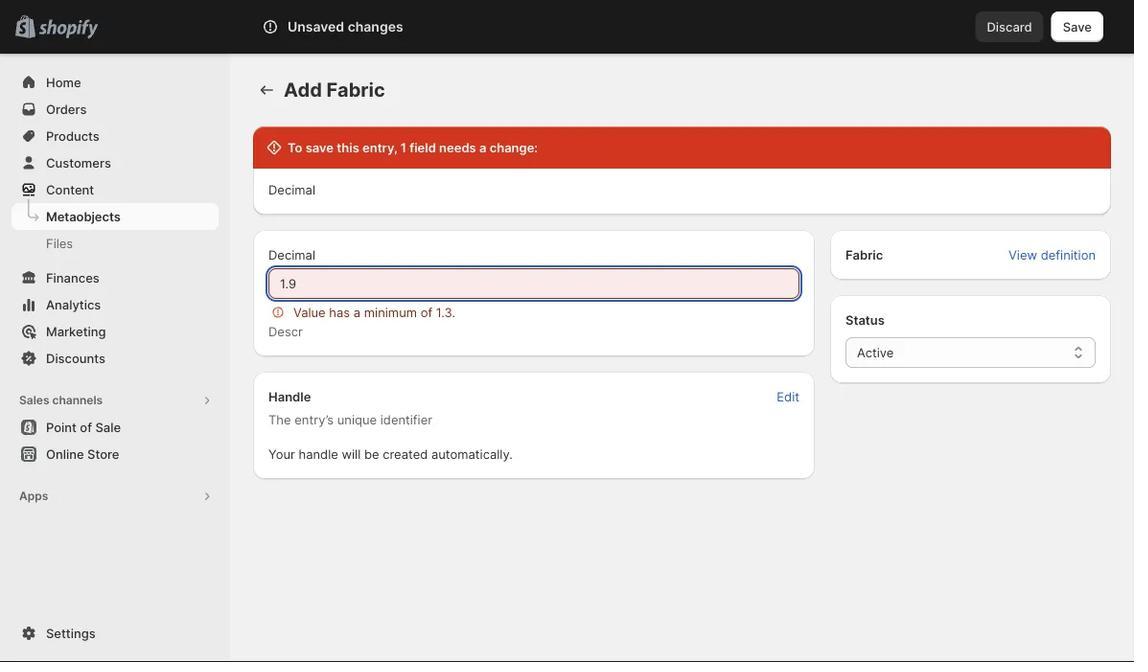 Task type: describe. For each thing, give the bounding box(es) containing it.
shopify image
[[39, 20, 98, 39]]

0 horizontal spatial a
[[354, 305, 361, 320]]

discard button
[[976, 12, 1044, 42]]

store
[[87, 447, 119, 462]]

metaobjects
[[46, 209, 121, 224]]

created
[[383, 447, 428, 462]]

online store
[[46, 447, 119, 462]]

save button
[[1052, 12, 1104, 42]]

products link
[[12, 123, 219, 150]]

automatically.
[[432, 447, 513, 462]]

view definition link
[[998, 242, 1108, 269]]

sales channels button
[[12, 388, 219, 414]]

online store link
[[12, 441, 219, 468]]

point
[[46, 420, 77, 435]]

online
[[46, 447, 84, 462]]

search button
[[289, 12, 846, 42]]

point of sale link
[[12, 414, 219, 441]]

customers
[[46, 155, 111, 170]]

point of sale button
[[0, 414, 230, 441]]

entry,
[[363, 140, 398, 155]]

discounts
[[46, 351, 105, 366]]

0 vertical spatial fabric
[[327, 78, 385, 102]]

apps button
[[12, 483, 219, 510]]

unsaved
[[288, 19, 345, 35]]

sale
[[95, 420, 121, 435]]

view
[[1009, 247, 1038, 262]]

finances
[[46, 271, 100, 285]]

customers link
[[12, 150, 219, 177]]

sales channels
[[19, 394, 103, 408]]

online store button
[[0, 441, 230, 468]]

1
[[401, 140, 407, 155]]

the
[[269, 412, 291, 427]]

edit
[[777, 389, 800, 404]]

settings
[[46, 626, 96, 641]]

unique
[[337, 412, 377, 427]]

view definition
[[1009, 247, 1096, 262]]

this
[[337, 140, 360, 155]]

needs
[[439, 140, 476, 155]]

your
[[269, 447, 295, 462]]

1 horizontal spatial a
[[480, 140, 487, 155]]

changes
[[348, 19, 404, 35]]

home
[[46, 75, 81, 90]]

analytics link
[[12, 292, 219, 318]]

add fabric
[[284, 78, 385, 102]]

identifier
[[381, 412, 433, 427]]

change:
[[490, 140, 538, 155]]

content link
[[12, 177, 219, 203]]

value
[[294, 305, 326, 320]]

to
[[288, 140, 303, 155]]

2 decimal from the top
[[269, 247, 316, 262]]

status
[[846, 313, 885, 328]]



Task type: vqa. For each thing, say whether or not it's contained in the screenshot.
The More in Learn more "button"
no



Task type: locate. For each thing, give the bounding box(es) containing it.
of
[[421, 305, 433, 320], [80, 420, 92, 435]]

save
[[1064, 19, 1093, 34]]

orders
[[46, 102, 87, 117]]

discard
[[988, 19, 1033, 34]]

definition
[[1041, 247, 1096, 262]]

decimal down the to
[[269, 182, 316, 197]]

save
[[306, 140, 334, 155]]

your handle will be created automatically.
[[269, 447, 513, 462]]

fabric
[[327, 78, 385, 102], [846, 247, 884, 262]]

a right the has
[[354, 305, 361, 320]]

decimal up value
[[269, 247, 316, 262]]

decimal
[[269, 182, 316, 197], [269, 247, 316, 262]]

files link
[[12, 230, 219, 257]]

metaobjects link
[[12, 203, 219, 230]]

products
[[46, 129, 100, 143]]

to save this entry, 1 field needs a change:
[[288, 140, 538, 155]]

handle
[[269, 389, 311, 404]]

None text field
[[269, 269, 800, 299]]

0 horizontal spatial fabric
[[327, 78, 385, 102]]

1 decimal from the top
[[269, 182, 316, 197]]

fabric up status
[[846, 247, 884, 262]]

1 vertical spatial a
[[354, 305, 361, 320]]

a
[[480, 140, 487, 155], [354, 305, 361, 320]]

a right needs
[[480, 140, 487, 155]]

marketing link
[[12, 318, 219, 345]]

add
[[284, 78, 322, 102]]

0 vertical spatial of
[[421, 305, 433, 320]]

unsaved changes
[[288, 19, 404, 35]]

1 horizontal spatial fabric
[[846, 247, 884, 262]]

0 horizontal spatial of
[[80, 420, 92, 435]]

of inside button
[[80, 420, 92, 435]]

files
[[46, 236, 73, 251]]

0 vertical spatial a
[[480, 140, 487, 155]]

channels
[[52, 394, 103, 408]]

field
[[410, 140, 436, 155]]

1.3.
[[436, 305, 456, 320]]

of left sale
[[80, 420, 92, 435]]

1 horizontal spatial of
[[421, 305, 433, 320]]

edit button
[[766, 384, 812, 411]]

search
[[320, 19, 361, 34]]

minimum
[[364, 305, 417, 320]]

settings link
[[12, 621, 219, 648]]

discounts link
[[12, 345, 219, 372]]

apps
[[19, 490, 48, 504]]

value has a minimum of 1.3.
[[294, 305, 456, 320]]

point of sale
[[46, 420, 121, 435]]

active
[[858, 345, 894, 360]]

has
[[329, 305, 350, 320]]

content
[[46, 182, 94, 197]]

be
[[364, 447, 379, 462]]

fabric right add
[[327, 78, 385, 102]]

handle
[[299, 447, 338, 462]]

analytics
[[46, 297, 101, 312]]

of left 1.3.
[[421, 305, 433, 320]]

descr
[[269, 324, 303, 339]]

marketing
[[46, 324, 106, 339]]

sales
[[19, 394, 49, 408]]

orders link
[[12, 96, 219, 123]]

1 vertical spatial fabric
[[846, 247, 884, 262]]

1 vertical spatial decimal
[[269, 247, 316, 262]]

0 vertical spatial decimal
[[269, 182, 316, 197]]

1 vertical spatial of
[[80, 420, 92, 435]]

finances link
[[12, 265, 219, 292]]

will
[[342, 447, 361, 462]]

entry's
[[295, 412, 334, 427]]

home link
[[12, 69, 219, 96]]

handle the entry's unique identifier
[[269, 389, 433, 427]]



